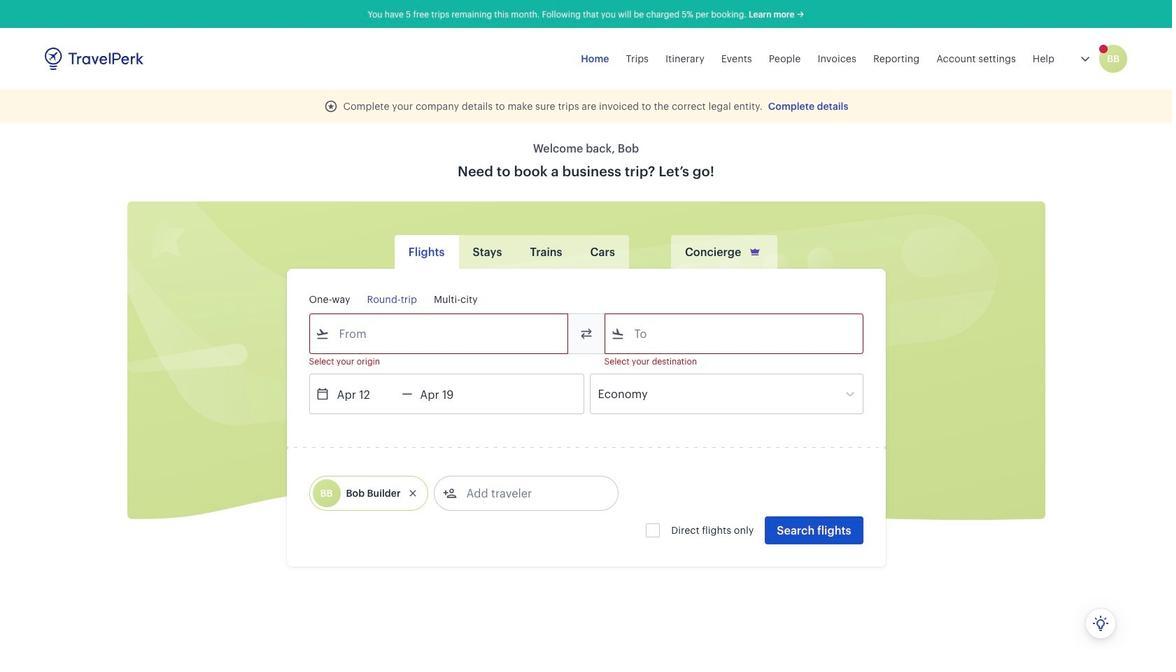 Task type: describe. For each thing, give the bounding box(es) containing it.
From search field
[[329, 323, 549, 345]]

To search field
[[625, 323, 844, 345]]

Depart text field
[[329, 374, 402, 414]]

Add traveler search field
[[457, 482, 602, 505]]



Task type: locate. For each thing, give the bounding box(es) containing it.
Return text field
[[412, 374, 485, 414]]



Task type: vqa. For each thing, say whether or not it's contained in the screenshot.
first Alaska Airlines icon
no



